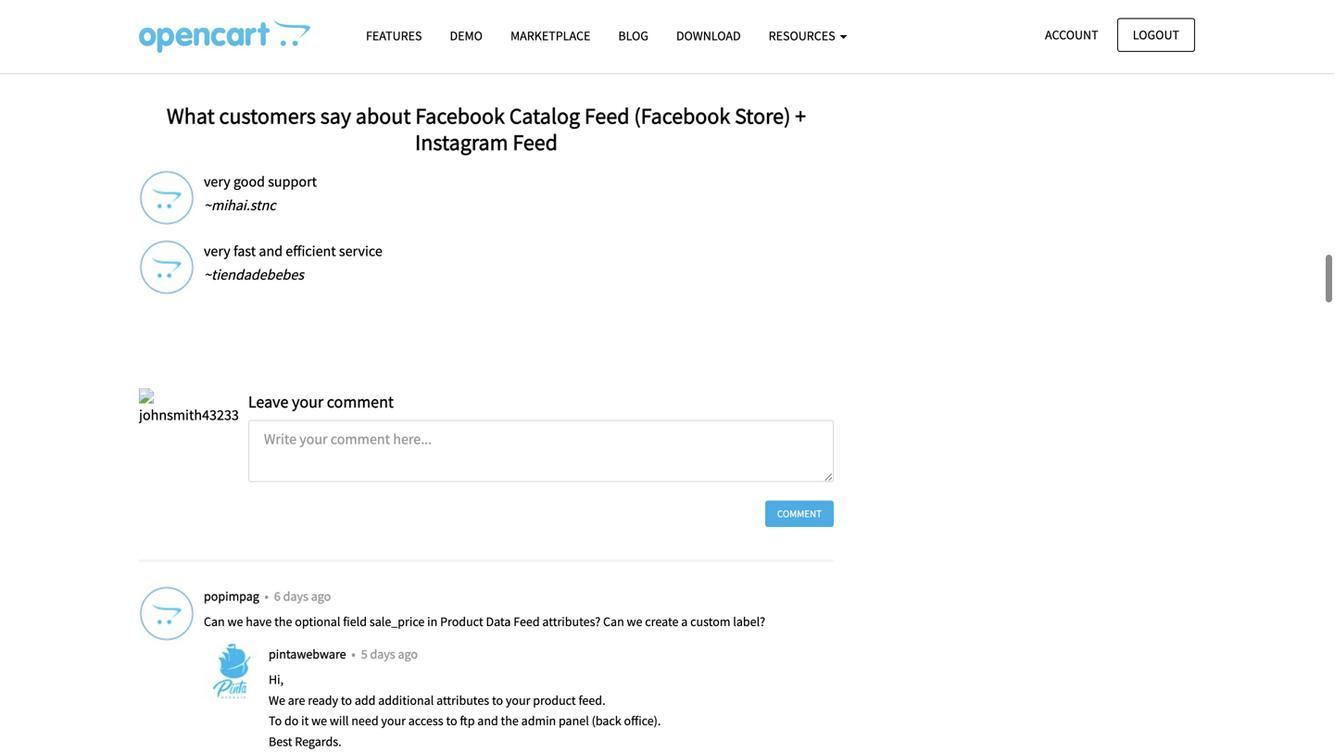 Task type: vqa. For each thing, say whether or not it's contained in the screenshot.
Contact Partner
no



Task type: locate. For each thing, give the bounding box(es) containing it.
we right it
[[311, 713, 327, 729]]

we
[[269, 692, 285, 709]]

very
[[204, 172, 230, 191], [204, 242, 230, 260]]

add
[[355, 692, 376, 709]]

1 horizontal spatial your
[[381, 713, 406, 729]]

your down additional
[[381, 713, 406, 729]]

days right 5
[[370, 646, 395, 662]]

1 horizontal spatial and
[[477, 713, 498, 729]]

ago for 5 days ago
[[398, 646, 418, 662]]

your up admin
[[506, 692, 530, 709]]

very for very good support ~mihai.stnc
[[204, 172, 230, 191]]

0 horizontal spatial and
[[259, 242, 283, 260]]

very left fast
[[204, 242, 230, 260]]

johnsmith43233 image
[[139, 389, 239, 427]]

popimpag
[[204, 588, 262, 605]]

1 vertical spatial very
[[204, 242, 230, 260]]

0 vertical spatial very
[[204, 172, 230, 191]]

logout
[[1133, 26, 1179, 43]]

0 horizontal spatial we
[[227, 613, 243, 630]]

attributes?
[[542, 613, 601, 630]]

1 vertical spatial your
[[506, 692, 530, 709]]

(facebook
[[634, 102, 730, 130]]

ftp
[[460, 713, 475, 729]]

0 horizontal spatial your
[[292, 392, 323, 412]]

ago up optional
[[311, 588, 331, 605]]

0 horizontal spatial days
[[283, 588, 308, 605]]

feed right data on the left of the page
[[513, 613, 540, 630]]

0 horizontal spatial to
[[341, 692, 352, 709]]

to
[[341, 692, 352, 709], [492, 692, 503, 709], [446, 713, 457, 729]]

store)
[[735, 102, 791, 130]]

your right leave
[[292, 392, 323, 412]]

can
[[204, 613, 225, 630], [603, 613, 624, 630]]

demo link
[[436, 19, 497, 52]]

1 vertical spatial the
[[501, 713, 519, 729]]

1 horizontal spatial we
[[311, 713, 327, 729]]

will
[[330, 713, 349, 729]]

and right ftp
[[477, 713, 498, 729]]

1 horizontal spatial ago
[[398, 646, 418, 662]]

very inside very fast and efficient service ~tiendadebebes
[[204, 242, 230, 260]]

feed right instagram on the top left of page
[[513, 128, 558, 156]]

comment button
[[765, 501, 834, 527]]

have
[[246, 613, 272, 630]]

ago
[[311, 588, 331, 605], [398, 646, 418, 662]]

feed
[[584, 102, 630, 130], [513, 128, 558, 156], [513, 613, 540, 630]]

1 horizontal spatial can
[[603, 613, 624, 630]]

to right attributes
[[492, 692, 503, 709]]

the right 'have' on the bottom of the page
[[274, 613, 292, 630]]

very for very fast and efficient service ~tiendadebebes
[[204, 242, 230, 260]]

2 very from the top
[[204, 242, 230, 260]]

0 vertical spatial ago
[[311, 588, 331, 605]]

+
[[795, 102, 806, 130]]

0 horizontal spatial can
[[204, 613, 225, 630]]

to left add
[[341, 692, 352, 709]]

product
[[533, 692, 576, 709]]

0 horizontal spatial ago
[[311, 588, 331, 605]]

data
[[486, 613, 511, 630]]

2 can from the left
[[603, 613, 624, 630]]

about
[[356, 102, 411, 130]]

2 vertical spatial your
[[381, 713, 406, 729]]

very fast and efficient service ~tiendadebebes
[[204, 242, 382, 284]]

the
[[274, 613, 292, 630], [501, 713, 519, 729]]

ready
[[308, 692, 338, 709]]

can right the attributes?
[[603, 613, 624, 630]]

(back
[[592, 713, 621, 729]]

marketplace
[[510, 27, 590, 44]]

logout link
[[1117, 18, 1195, 52]]

can we have the optional field sale_price in product data feed attributes? can we create a custom label?
[[204, 613, 765, 630]]

admin
[[521, 713, 556, 729]]

regards.
[[295, 733, 342, 750]]

1 horizontal spatial the
[[501, 713, 519, 729]]

mihai.stnc image
[[139, 170, 195, 226]]

we left create
[[627, 613, 642, 630]]

and right fast
[[259, 242, 283, 260]]

2 horizontal spatial we
[[627, 613, 642, 630]]

days
[[283, 588, 308, 605], [370, 646, 395, 662]]

blog
[[618, 27, 648, 44]]

do
[[284, 713, 299, 729]]

service
[[339, 242, 382, 260]]

popimpag image
[[139, 586, 195, 642]]

comment
[[327, 392, 394, 412]]

to left ftp
[[446, 713, 457, 729]]

0 vertical spatial days
[[283, 588, 308, 605]]

in
[[427, 613, 438, 630]]

very left good
[[204, 172, 230, 191]]

1 vertical spatial ago
[[398, 646, 418, 662]]

we
[[227, 613, 243, 630], [627, 613, 642, 630], [311, 713, 327, 729]]

and
[[259, 242, 283, 260], [477, 713, 498, 729]]

tiendadebebes image
[[139, 239, 195, 295]]

very inside very good support ~mihai.stnc
[[204, 172, 230, 191]]

leave your comment
[[248, 392, 394, 412]]

panel
[[559, 713, 589, 729]]

pintawebware image
[[204, 644, 259, 699]]

1 vertical spatial days
[[370, 646, 395, 662]]

0 horizontal spatial the
[[274, 613, 292, 630]]

days right 6
[[283, 588, 308, 605]]

ago down sale_price
[[398, 646, 418, 662]]

0 vertical spatial and
[[259, 242, 283, 260]]

1 very from the top
[[204, 172, 230, 191]]

the left admin
[[501, 713, 519, 729]]

1 vertical spatial and
[[477, 713, 498, 729]]

attributes
[[436, 692, 489, 709]]

catalog
[[509, 102, 580, 130]]

feed right 'catalog'
[[584, 102, 630, 130]]

download
[[676, 27, 741, 44]]

we left 'have' on the bottom of the page
[[227, 613, 243, 630]]

6 days ago
[[274, 588, 331, 605]]

your
[[292, 392, 323, 412], [506, 692, 530, 709], [381, 713, 406, 729]]

1 horizontal spatial days
[[370, 646, 395, 662]]

comment
[[777, 507, 822, 520]]

6
[[274, 588, 281, 605]]

can down popimpag
[[204, 613, 225, 630]]

custom
[[690, 613, 730, 630]]



Task type: describe. For each thing, give the bounding box(es) containing it.
good
[[233, 172, 265, 191]]

are
[[288, 692, 305, 709]]

2 horizontal spatial to
[[492, 692, 503, 709]]

Leave your comment text field
[[248, 420, 834, 482]]

resources link
[[755, 19, 861, 52]]

the inside hi, we are ready to add additional attributes to your product feed. to do it we will need your access to ftp and the admin panel (back office). best regards.
[[501, 713, 519, 729]]

additional
[[378, 692, 434, 709]]

what
[[167, 102, 215, 130]]

and inside hi, we are ready to add additional attributes to your product feed. to do it we will need your access to ftp and the admin panel (back office). best regards.
[[477, 713, 498, 729]]

to
[[269, 713, 282, 729]]

what customers say about facebook catalog feed (facebook store) + instagram feed
[[167, 102, 806, 156]]

office).
[[624, 713, 661, 729]]

sale_price
[[369, 613, 425, 630]]

download link
[[662, 19, 755, 52]]

leave
[[248, 392, 288, 412]]

customers
[[219, 102, 316, 130]]

a
[[681, 613, 688, 630]]

~mihai.stnc
[[204, 196, 276, 215]]

2 horizontal spatial your
[[506, 692, 530, 709]]

hi, we are ready to add additional attributes to your product feed. to do it we will need your access to ftp and the admin panel (back office). best regards.
[[269, 671, 661, 750]]

fast
[[233, 242, 256, 260]]

create
[[645, 613, 679, 630]]

feed.
[[578, 692, 605, 709]]

label?
[[733, 613, 765, 630]]

0 vertical spatial the
[[274, 613, 292, 630]]

efficient
[[286, 242, 336, 260]]

field
[[343, 613, 367, 630]]

blog link
[[604, 19, 662, 52]]

support
[[268, 172, 317, 191]]

we inside hi, we are ready to add additional attributes to your product feed. to do it we will need your access to ftp and the admin panel (back office). best regards.
[[311, 713, 327, 729]]

instagram
[[415, 128, 508, 156]]

days for 6
[[283, 588, 308, 605]]

hi,
[[269, 671, 284, 688]]

account link
[[1029, 18, 1114, 52]]

features link
[[352, 19, 436, 52]]

5 days ago
[[361, 646, 418, 662]]

very good support ~mihai.stnc
[[204, 172, 317, 215]]

it
[[301, 713, 309, 729]]

~tiendadebebes
[[204, 265, 304, 284]]

0 vertical spatial your
[[292, 392, 323, 412]]

product
[[440, 613, 483, 630]]

marketplace link
[[497, 19, 604, 52]]

1 can from the left
[[204, 613, 225, 630]]

say
[[320, 102, 351, 130]]

demo
[[450, 27, 483, 44]]

ago for 6 days ago
[[311, 588, 331, 605]]

5
[[361, 646, 367, 662]]

1 horizontal spatial to
[[446, 713, 457, 729]]

and inside very fast and efficient service ~tiendadebebes
[[259, 242, 283, 260]]

facebook
[[415, 102, 505, 130]]

days for 5
[[370, 646, 395, 662]]

access
[[408, 713, 443, 729]]

pintawebware
[[269, 646, 349, 662]]

features
[[366, 27, 422, 44]]

opencart - facebook catalog feed (facebook store) + instagram feed image
[[139, 19, 310, 53]]

account
[[1045, 26, 1098, 43]]

best
[[269, 733, 292, 750]]

optional
[[295, 613, 340, 630]]

resources
[[769, 27, 838, 44]]

need
[[351, 713, 379, 729]]



